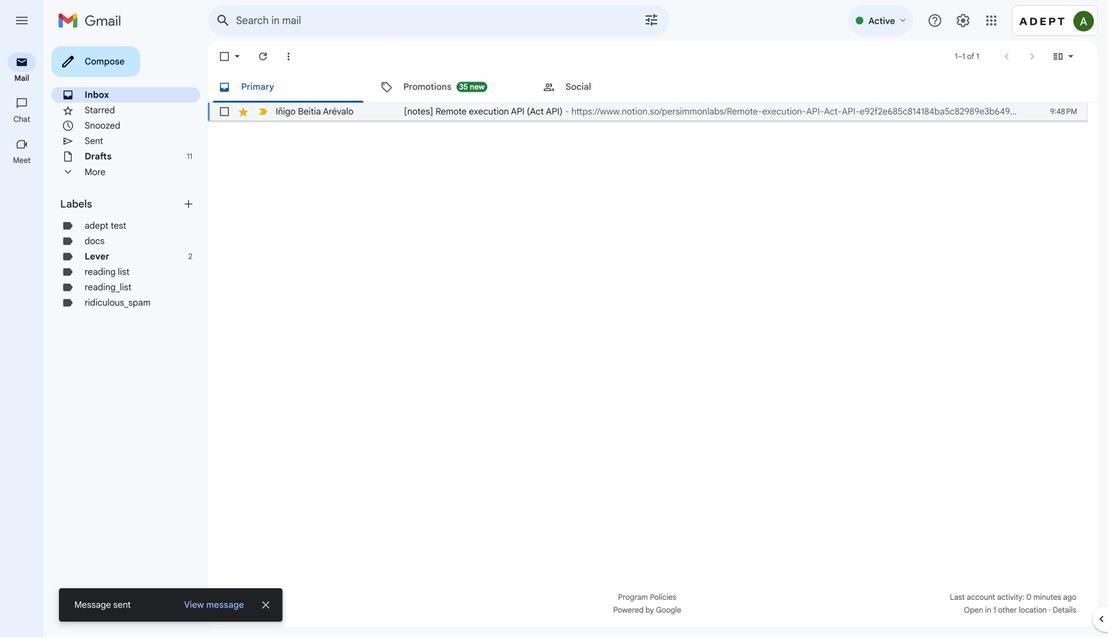 Task type: describe. For each thing, give the bounding box(es) containing it.
gmail image
[[58, 8, 128, 33]]

search in mail image
[[212, 9, 235, 32]]

toggle split pane mode image
[[1052, 50, 1065, 63]]

promotions, 35 new messages, tab
[[370, 72, 532, 103]]

support image
[[928, 13, 943, 28]]

advanced search options image
[[639, 7, 665, 33]]

settings image
[[956, 13, 971, 28]]

Search in mail search field
[[208, 5, 670, 36]]

main menu image
[[14, 13, 30, 28]]

primary tab
[[208, 72, 369, 103]]



Task type: vqa. For each thing, say whether or not it's contained in the screenshot.
navigation
yes



Task type: locate. For each thing, give the bounding box(es) containing it.
alert
[[21, 30, 1088, 622]]

row
[[208, 103, 1088, 121]]

main content
[[208, 41, 1098, 627]]

navigation
[[0, 41, 45, 637]]

refresh image
[[257, 50, 269, 63]]

more email options image
[[282, 50, 295, 63]]

footer
[[208, 591, 1088, 617]]

social tab
[[533, 72, 694, 103]]

tab list
[[208, 72, 1098, 103]]

heading
[[0, 73, 44, 83], [0, 114, 44, 124], [0, 155, 44, 166], [60, 198, 182, 210]]

None checkbox
[[218, 50, 231, 63], [218, 105, 231, 118], [218, 50, 231, 63], [218, 105, 231, 118]]

Search in mail text field
[[236, 14, 608, 27]]



